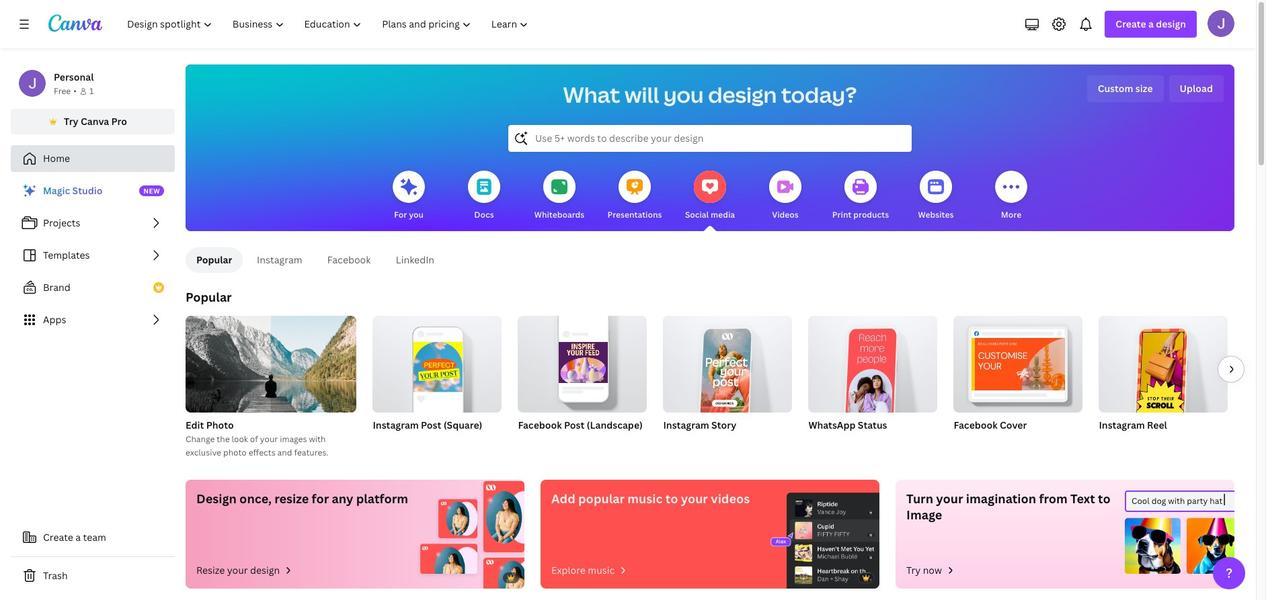 Task type: locate. For each thing, give the bounding box(es) containing it.
0 horizontal spatial a
[[76, 531, 81, 544]]

reel
[[1148, 419, 1168, 432]]

instagram
[[257, 254, 302, 266], [373, 419, 419, 432], [664, 419, 710, 432], [1099, 419, 1145, 432]]

your right turn
[[937, 491, 964, 507]]

0 horizontal spatial facebook
[[327, 254, 371, 266]]

your inside turn your imagination from text to image
[[937, 491, 964, 507]]

facebook inside group
[[518, 419, 562, 432]]

instagram left (square)
[[373, 419, 419, 432]]

edit photo change the look of your images with exclusive photo effects and features.
[[186, 419, 329, 459]]

1 horizontal spatial try
[[907, 564, 921, 577]]

instagram inside button
[[257, 254, 302, 266]]

list
[[11, 178, 175, 334]]

post inside instagram post (square) group
[[421, 419, 442, 432]]

2 horizontal spatial design
[[1156, 17, 1187, 30]]

and
[[278, 447, 292, 459]]

facebook post (landscape)
[[518, 419, 643, 432]]

a
[[1149, 17, 1154, 30], [76, 531, 81, 544]]

edit
[[186, 419, 204, 432]]

projects
[[43, 217, 80, 229]]

team
[[83, 531, 106, 544]]

your right of
[[260, 434, 278, 445]]

1 horizontal spatial create
[[1116, 17, 1147, 30]]

story
[[712, 419, 737, 432]]

to left videos
[[666, 491, 678, 507]]

1 horizontal spatial music
[[628, 491, 663, 507]]

1 vertical spatial with
[[1169, 496, 1185, 507]]

a left team
[[76, 531, 81, 544]]

2 horizontal spatial facebook
[[954, 419, 998, 432]]

design left the jacob simon icon at the right top of the page
[[1156, 17, 1187, 30]]

with up features.
[[309, 434, 326, 445]]

print products
[[833, 209, 889, 221]]

instagram for instagram
[[257, 254, 302, 266]]

studio
[[72, 184, 103, 197]]

facebook for facebook cover
[[954, 419, 998, 432]]

group for instagram post (square)
[[373, 311, 502, 413]]

more
[[1001, 209, 1022, 221]]

0 vertical spatial design
[[1156, 17, 1187, 30]]

post inside facebook post (landscape) group
[[564, 419, 585, 432]]

today?
[[782, 80, 857, 109]]

to right text
[[1098, 491, 1111, 507]]

2 group from the left
[[518, 311, 647, 413]]

with
[[309, 434, 326, 445], [1169, 496, 1185, 507]]

1 horizontal spatial facebook
[[518, 419, 562, 432]]

what will you design today?
[[563, 80, 857, 109]]

turn your imagination from text to image
[[907, 491, 1111, 523]]

dog
[[1152, 496, 1167, 507]]

design once, resize for any platform
[[196, 491, 408, 507]]

try inside button
[[64, 115, 78, 128]]

0 horizontal spatial with
[[309, 434, 326, 445]]

a inside "button"
[[76, 531, 81, 544]]

group for facebook post (landscape)
[[518, 311, 647, 413]]

your
[[260, 434, 278, 445], [681, 491, 708, 507], [937, 491, 964, 507], [227, 564, 248, 577]]

try
[[64, 115, 78, 128], [907, 564, 921, 577]]

trash
[[43, 570, 68, 583]]

free
[[54, 85, 71, 97]]

pro
[[111, 115, 127, 128]]

1 vertical spatial create
[[43, 531, 73, 544]]

0 vertical spatial try
[[64, 115, 78, 128]]

create inside dropdown button
[[1116, 17, 1147, 30]]

post for facebook
[[564, 419, 585, 432]]

music right popular
[[628, 491, 663, 507]]

instagram button
[[246, 248, 314, 273]]

try left now
[[907, 564, 921, 577]]

0 vertical spatial a
[[1149, 17, 1154, 30]]

1 horizontal spatial with
[[1169, 496, 1185, 507]]

docs
[[474, 209, 494, 221]]

try left canva
[[64, 115, 78, 128]]

1 horizontal spatial design
[[708, 80, 777, 109]]

1 vertical spatial try
[[907, 564, 921, 577]]

post left (square)
[[421, 419, 442, 432]]

create up the custom size
[[1116, 17, 1147, 30]]

jacob simon image
[[1208, 10, 1235, 37]]

music
[[628, 491, 663, 507], [588, 564, 615, 577]]

6 group from the left
[[1099, 311, 1229, 421]]

facebook for facebook post (landscape)
[[518, 419, 562, 432]]

0 vertical spatial music
[[628, 491, 663, 507]]

party
[[1187, 496, 1208, 507]]

with inside edit photo change the look of your images with exclusive photo effects and features.
[[309, 434, 326, 445]]

popular
[[578, 491, 625, 507]]

None search field
[[509, 125, 912, 152]]

1 horizontal spatial post
[[564, 419, 585, 432]]

facebook post (landscape) group
[[518, 311, 647, 449]]

0 horizontal spatial you
[[409, 209, 424, 221]]

a up size
[[1149, 17, 1154, 30]]

apps
[[43, 313, 66, 326]]

popular left instagram button
[[196, 254, 232, 266]]

videos
[[711, 491, 750, 507]]

1 vertical spatial you
[[409, 209, 424, 221]]

0 horizontal spatial try
[[64, 115, 78, 128]]

whiteboards
[[535, 209, 585, 221]]

0 horizontal spatial music
[[588, 564, 615, 577]]

a for design
[[1149, 17, 1154, 30]]

more button
[[996, 161, 1028, 231]]

popular
[[196, 254, 232, 266], [186, 289, 232, 305]]

images
[[280, 434, 307, 445]]

social media button
[[685, 161, 735, 231]]

facebook inside group
[[954, 419, 998, 432]]

1 group from the left
[[373, 311, 502, 413]]

post
[[421, 419, 442, 432], [564, 419, 585, 432]]

1 vertical spatial popular
[[186, 289, 232, 305]]

2 to from the left
[[1098, 491, 1111, 507]]

0 horizontal spatial to
[[666, 491, 678, 507]]

1 horizontal spatial a
[[1149, 17, 1154, 30]]

what
[[563, 80, 621, 109]]

create inside 'create a team' "button"
[[43, 531, 73, 544]]

upload button
[[1169, 75, 1224, 102]]

instagram reel group
[[1099, 311, 1229, 449]]

instagram right "popular" button
[[257, 254, 302, 266]]

a inside dropdown button
[[1149, 17, 1154, 30]]

0 vertical spatial popular
[[196, 254, 232, 266]]

will
[[625, 80, 659, 109]]

now
[[923, 564, 942, 577]]

1 post from the left
[[421, 419, 442, 432]]

instagram for instagram story
[[664, 419, 710, 432]]

whatsapp status group
[[809, 311, 938, 449]]

to
[[666, 491, 678, 507], [1098, 491, 1111, 507]]

2 vertical spatial design
[[250, 564, 282, 577]]

instagram story group
[[664, 311, 793, 449]]

0 vertical spatial create
[[1116, 17, 1147, 30]]

popular down "popular" button
[[186, 289, 232, 305]]

(landscape)
[[587, 419, 643, 432]]

instagram left story
[[664, 419, 710, 432]]

status
[[858, 419, 888, 432]]

instagram for instagram post (square)
[[373, 419, 419, 432]]

3 group from the left
[[664, 311, 793, 421]]

design up search search box
[[708, 80, 777, 109]]

image
[[907, 507, 943, 523]]

0 horizontal spatial post
[[421, 419, 442, 432]]

presentations
[[608, 209, 662, 221]]

music right the explore
[[588, 564, 615, 577]]

create left team
[[43, 531, 73, 544]]

explore music
[[552, 564, 615, 577]]

create
[[1116, 17, 1147, 30], [43, 531, 73, 544]]

cool
[[1132, 496, 1150, 507]]

instagram left reel
[[1099, 419, 1145, 432]]

design
[[1156, 17, 1187, 30], [708, 80, 777, 109], [250, 564, 282, 577]]

for you button
[[393, 161, 425, 231]]

you right will
[[664, 80, 704, 109]]

you right for
[[409, 209, 424, 221]]

1 vertical spatial design
[[708, 80, 777, 109]]

add popular music to your videos
[[552, 491, 750, 507]]

0 vertical spatial with
[[309, 434, 326, 445]]

2 post from the left
[[564, 419, 585, 432]]

0 horizontal spatial create
[[43, 531, 73, 544]]

0 vertical spatial you
[[664, 80, 704, 109]]

facebook inside button
[[327, 254, 371, 266]]

facebook for facebook
[[327, 254, 371, 266]]

cover
[[1000, 419, 1027, 432]]

resize
[[196, 564, 225, 577]]

post left (landscape)
[[564, 419, 585, 432]]

try canva pro button
[[11, 109, 175, 135]]

personal
[[54, 71, 94, 83]]

1 vertical spatial a
[[76, 531, 81, 544]]

group
[[373, 311, 502, 413], [518, 311, 647, 413], [664, 311, 793, 421], [809, 311, 938, 421], [954, 311, 1083, 413], [1099, 311, 1229, 421]]

custom
[[1098, 82, 1134, 95]]

facebook
[[327, 254, 371, 266], [518, 419, 562, 432], [954, 419, 998, 432]]

your left videos
[[681, 491, 708, 507]]

photo
[[206, 419, 234, 432]]

look
[[232, 434, 248, 445]]

4 group from the left
[[809, 311, 938, 421]]

whatsapp status
[[809, 419, 888, 432]]

apps link
[[11, 307, 175, 334]]

1 horizontal spatial to
[[1098, 491, 1111, 507]]

instagram story
[[664, 419, 737, 432]]

with right dog
[[1169, 496, 1185, 507]]

design right resize
[[250, 564, 282, 577]]

custom size
[[1098, 82, 1153, 95]]

0 horizontal spatial design
[[250, 564, 282, 577]]

1 to from the left
[[666, 491, 678, 507]]



Task type: describe. For each thing, give the bounding box(es) containing it.
cool dog with party hat
[[1132, 496, 1223, 507]]

instagram post (square) group
[[373, 311, 502, 449]]

platform
[[356, 491, 408, 507]]

instagram reel
[[1099, 419, 1168, 432]]

magic
[[43, 184, 70, 197]]

custom size button
[[1087, 75, 1164, 102]]

of
[[250, 434, 258, 445]]

videos button
[[770, 161, 802, 231]]

add
[[552, 491, 576, 507]]

post for instagram
[[421, 419, 442, 432]]

popular inside button
[[196, 254, 232, 266]]

hat
[[1210, 496, 1223, 507]]

once,
[[240, 491, 272, 507]]

templates
[[43, 249, 90, 262]]

facebook cover
[[954, 419, 1027, 432]]

home link
[[11, 145, 175, 172]]

imagination
[[967, 491, 1037, 507]]

whatsapp
[[809, 419, 856, 432]]

group for instagram story
[[664, 311, 793, 421]]

features.
[[294, 447, 329, 459]]

text
[[1071, 491, 1096, 507]]

you inside "button"
[[409, 209, 424, 221]]

websites
[[919, 209, 954, 221]]

trash link
[[11, 563, 175, 590]]

linkedin button
[[385, 248, 446, 273]]

design
[[196, 491, 237, 507]]

upload
[[1180, 82, 1213, 95]]

from
[[1040, 491, 1068, 507]]

try canva pro
[[64, 115, 127, 128]]

for you
[[394, 209, 424, 221]]

effects
[[249, 447, 276, 459]]

presentations button
[[608, 161, 662, 231]]

your right resize
[[227, 564, 248, 577]]

explore
[[552, 564, 586, 577]]

edit photo group
[[186, 316, 357, 460]]

to inside turn your imagination from text to image
[[1098, 491, 1111, 507]]

size
[[1136, 82, 1153, 95]]

change
[[186, 434, 215, 445]]

1 horizontal spatial you
[[664, 80, 704, 109]]

create a design
[[1116, 17, 1187, 30]]

1 vertical spatial music
[[588, 564, 615, 577]]

design inside dropdown button
[[1156, 17, 1187, 30]]

instagram for instagram reel
[[1099, 419, 1145, 432]]

your inside edit photo change the look of your images with exclusive photo effects and features.
[[260, 434, 278, 445]]

for
[[312, 491, 329, 507]]

media
[[711, 209, 735, 221]]

instagram post (square)
[[373, 419, 483, 432]]

print products button
[[833, 161, 889, 231]]

home
[[43, 152, 70, 165]]

•
[[73, 85, 77, 97]]

popular button
[[186, 248, 243, 273]]

5 group from the left
[[954, 311, 1083, 413]]

try now
[[907, 564, 942, 577]]

1
[[89, 85, 94, 97]]

Search search field
[[535, 126, 885, 151]]

projects link
[[11, 210, 175, 237]]

group for instagram reel
[[1099, 311, 1229, 421]]

create a team
[[43, 531, 106, 544]]

free •
[[54, 85, 77, 97]]

top level navigation element
[[118, 11, 540, 38]]

videos
[[772, 209, 799, 221]]

group for whatsapp status
[[809, 311, 938, 421]]

websites button
[[919, 161, 954, 231]]

photo
[[223, 447, 247, 459]]

facebook cover group
[[954, 311, 1083, 449]]

print
[[833, 209, 852, 221]]

the
[[217, 434, 230, 445]]

docs button
[[468, 161, 500, 231]]

create a team button
[[11, 525, 175, 552]]

magic studio
[[43, 184, 103, 197]]

a for team
[[76, 531, 81, 544]]

brand link
[[11, 274, 175, 301]]

resize your
[[196, 564, 250, 577]]

list containing magic studio
[[11, 178, 175, 334]]

create for create a team
[[43, 531, 73, 544]]

social
[[685, 209, 709, 221]]

canva
[[81, 115, 109, 128]]

(square)
[[444, 419, 483, 432]]

linkedin
[[396, 254, 435, 266]]

try for try canva pro
[[64, 115, 78, 128]]

for
[[394, 209, 407, 221]]

try for try now
[[907, 564, 921, 577]]

new
[[143, 186, 160, 196]]

any
[[332, 491, 353, 507]]

exclusive
[[186, 447, 221, 459]]

brand
[[43, 281, 70, 294]]

resize
[[275, 491, 309, 507]]

create for create a design
[[1116, 17, 1147, 30]]



Task type: vqa. For each thing, say whether or not it's contained in the screenshot.
hat at the bottom right of page
yes



